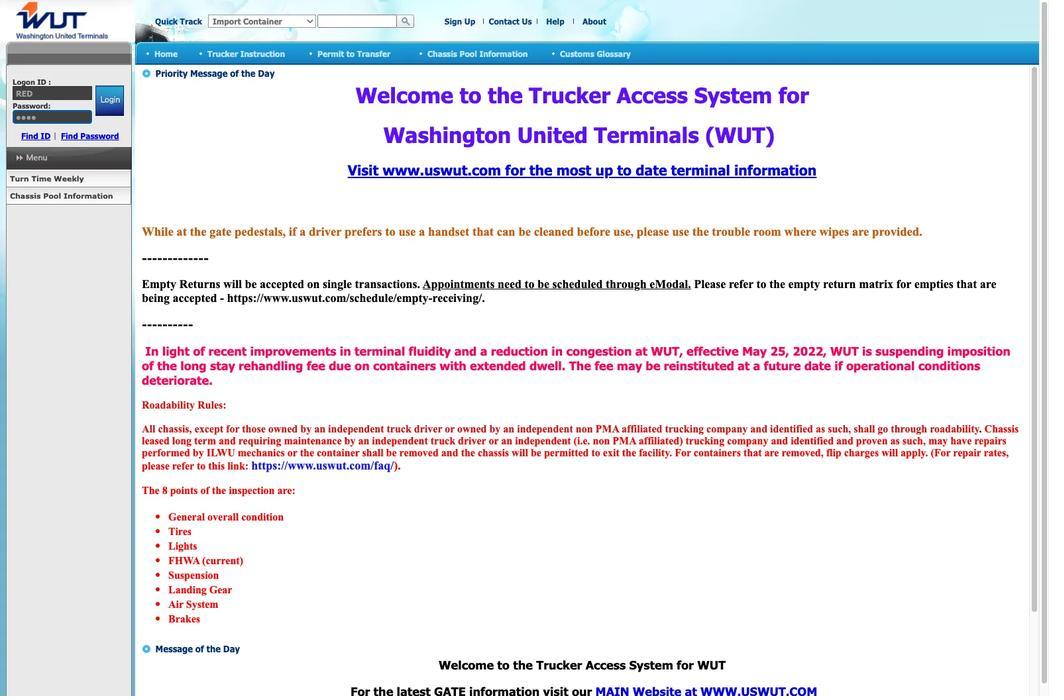 Task type: locate. For each thing, give the bounding box(es) containing it.
password
[[80, 131, 119, 141]]

id down the password:
[[41, 131, 51, 141]]

find id
[[21, 131, 51, 141]]

chassis pool information down "up"
[[428, 49, 528, 58]]

0 vertical spatial information
[[480, 49, 528, 58]]

1 horizontal spatial chassis pool information
[[428, 49, 528, 58]]

id
[[37, 78, 46, 86], [41, 131, 51, 141]]

0 vertical spatial chassis
[[428, 49, 458, 58]]

chassis down sign
[[428, 49, 458, 58]]

turn time weekly
[[10, 174, 84, 183]]

pool down turn time weekly
[[43, 192, 61, 200]]

help link
[[547, 17, 565, 26]]

quick
[[155, 17, 178, 26]]

0 horizontal spatial find
[[21, 131, 38, 141]]

find for find id
[[21, 131, 38, 141]]

0 vertical spatial id
[[37, 78, 46, 86]]

glossary
[[597, 49, 631, 58]]

0 horizontal spatial chassis
[[10, 192, 41, 200]]

time
[[31, 174, 51, 183]]

chassis pool information
[[428, 49, 528, 58], [10, 192, 113, 200]]

0 horizontal spatial pool
[[43, 192, 61, 200]]

find down the password:
[[21, 131, 38, 141]]

1 vertical spatial information
[[64, 192, 113, 200]]

1 horizontal spatial information
[[480, 49, 528, 58]]

chassis pool information down turn time weekly link
[[10, 192, 113, 200]]

chassis down turn
[[10, 192, 41, 200]]

find password link
[[61, 131, 119, 141]]

sign up
[[445, 17, 476, 26]]

information down contact
[[480, 49, 528, 58]]

find
[[21, 131, 38, 141], [61, 131, 78, 141]]

pool down "up"
[[460, 49, 477, 58]]

1 vertical spatial id
[[41, 131, 51, 141]]

1 horizontal spatial find
[[61, 131, 78, 141]]

chassis pool information link
[[6, 188, 131, 205]]

password:
[[13, 101, 51, 110]]

0 vertical spatial pool
[[460, 49, 477, 58]]

chassis
[[428, 49, 458, 58], [10, 192, 41, 200]]

find left password
[[61, 131, 78, 141]]

id left :
[[37, 78, 46, 86]]

customs
[[560, 49, 595, 58]]

information down weekly
[[64, 192, 113, 200]]

1 vertical spatial chassis pool information
[[10, 192, 113, 200]]

contact
[[489, 17, 520, 26]]

pool
[[460, 49, 477, 58], [43, 192, 61, 200]]

0 horizontal spatial chassis pool information
[[10, 192, 113, 200]]

1 vertical spatial chassis
[[10, 192, 41, 200]]

0 vertical spatial chassis pool information
[[428, 49, 528, 58]]

up
[[465, 17, 476, 26]]

:
[[48, 78, 51, 86]]

1 find from the left
[[21, 131, 38, 141]]

logon id :
[[13, 78, 51, 86]]

trucker instruction
[[208, 49, 285, 58]]

None text field
[[13, 86, 92, 100]]

home
[[155, 49, 178, 58]]

1 horizontal spatial chassis
[[428, 49, 458, 58]]

2 find from the left
[[61, 131, 78, 141]]

information
[[480, 49, 528, 58], [64, 192, 113, 200]]

None password field
[[13, 110, 92, 124]]

None text field
[[318, 15, 397, 28]]

sign
[[445, 17, 462, 26]]

contact us link
[[489, 17, 532, 26]]



Task type: describe. For each thing, give the bounding box(es) containing it.
1 horizontal spatial pool
[[460, 49, 477, 58]]

about
[[583, 17, 607, 26]]

turn time weekly link
[[6, 170, 131, 188]]

logon
[[13, 78, 35, 86]]

find id link
[[21, 131, 51, 141]]

customs glossary
[[560, 49, 631, 58]]

id for find
[[41, 131, 51, 141]]

sign up link
[[445, 17, 476, 26]]

about link
[[583, 17, 607, 26]]

to
[[347, 49, 355, 58]]

permit to transfer
[[318, 49, 391, 58]]

turn
[[10, 174, 29, 183]]

contact us
[[489, 17, 532, 26]]

find password
[[61, 131, 119, 141]]

login image
[[95, 86, 124, 116]]

help
[[547, 17, 565, 26]]

instruction
[[240, 49, 285, 58]]

track
[[180, 17, 202, 26]]

find for find password
[[61, 131, 78, 141]]

0 horizontal spatial information
[[64, 192, 113, 200]]

1 vertical spatial pool
[[43, 192, 61, 200]]

weekly
[[54, 174, 84, 183]]

permit
[[318, 49, 344, 58]]

id for logon
[[37, 78, 46, 86]]

transfer
[[357, 49, 391, 58]]

us
[[522, 17, 532, 26]]

trucker
[[208, 49, 238, 58]]

quick track
[[155, 17, 202, 26]]



